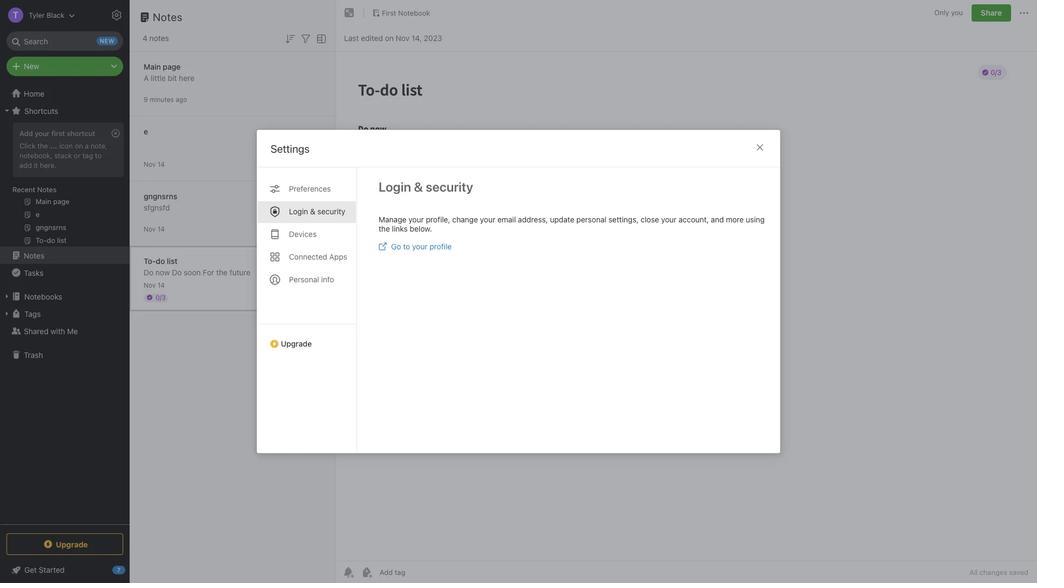 Task type: locate. For each thing, give the bounding box(es) containing it.
do now do soon for the future
[[144, 268, 251, 277]]

1 vertical spatial the
[[379, 224, 390, 233]]

profile,
[[426, 215, 450, 224]]

do
[[144, 268, 154, 277], [172, 268, 182, 277]]

1 vertical spatial 14
[[158, 225, 165, 233]]

connected apps
[[289, 252, 347, 262]]

sfgnsfd
[[144, 203, 170, 212]]

tab list
[[257, 168, 357, 453]]

on
[[385, 33, 394, 42], [75, 142, 83, 150]]

nov 14 up '0/3'
[[144, 281, 165, 289]]

1 nov 14 from the top
[[144, 160, 165, 168]]

3 14 from the top
[[158, 281, 165, 289]]

main
[[144, 62, 161, 71]]

only
[[935, 8, 950, 17]]

2 nov 14 from the top
[[144, 225, 165, 233]]

recent notes
[[12, 185, 57, 194]]

0 vertical spatial 14
[[158, 160, 165, 168]]

1 vertical spatial nov 14
[[144, 225, 165, 233]]

tasks
[[24, 268, 43, 278]]

to down note,
[[95, 151, 102, 160]]

nov
[[396, 33, 410, 42], [144, 160, 156, 168], [144, 225, 156, 233], [144, 281, 156, 289]]

0 vertical spatial on
[[385, 33, 394, 42]]

Search text field
[[14, 31, 116, 51]]

1 vertical spatial &
[[310, 207, 316, 216]]

3 nov 14 from the top
[[144, 281, 165, 289]]

on right edited in the left of the page
[[385, 33, 394, 42]]

login & security
[[379, 179, 473, 195], [289, 207, 346, 216]]

your
[[35, 129, 50, 138], [409, 215, 424, 224], [480, 215, 496, 224], [662, 215, 677, 224], [412, 242, 428, 251]]

home
[[24, 89, 44, 98]]

to right the go
[[403, 242, 410, 251]]

here
[[179, 73, 195, 82]]

go to your profile
[[391, 242, 452, 251]]

login & security up profile,
[[379, 179, 473, 195]]

14 down sfgnsfd
[[158, 225, 165, 233]]

0 vertical spatial login & security
[[379, 179, 473, 195]]

security down preferences
[[318, 207, 346, 216]]

nov 14 up gngnsrns
[[144, 160, 165, 168]]

devices
[[289, 230, 317, 239]]

0 vertical spatial &
[[414, 179, 423, 195]]

&
[[414, 179, 423, 195], [310, 207, 316, 216]]

2 vertical spatial notes
[[24, 251, 44, 260]]

shared
[[24, 327, 48, 336]]

group
[[0, 119, 129, 251]]

shortcuts button
[[0, 102, 129, 119]]

notebooks
[[24, 292, 62, 301]]

0 horizontal spatial &
[[310, 207, 316, 216]]

None search field
[[14, 31, 116, 51]]

a
[[85, 142, 89, 150]]

with
[[51, 327, 65, 336]]

the inside group
[[37, 142, 48, 150]]

the inside note list element
[[216, 268, 228, 277]]

1 horizontal spatial &
[[414, 179, 423, 195]]

on left "a"
[[75, 142, 83, 150]]

login up devices
[[289, 207, 308, 216]]

nov inside note window element
[[396, 33, 410, 42]]

the right for at the left of the page
[[216, 268, 228, 277]]

expand note image
[[343, 6, 356, 19]]

2 vertical spatial 14
[[158, 281, 165, 289]]

0 horizontal spatial on
[[75, 142, 83, 150]]

nov 14 down sfgnsfd
[[144, 225, 165, 233]]

0 vertical spatial notes
[[153, 11, 183, 23]]

a little bit here
[[144, 73, 195, 82]]

to
[[95, 151, 102, 160], [403, 242, 410, 251]]

do
[[156, 256, 165, 266]]

info
[[321, 275, 334, 284]]

nov down sfgnsfd
[[144, 225, 156, 233]]

click the ...
[[19, 142, 57, 150]]

2 horizontal spatial the
[[379, 224, 390, 233]]

the
[[37, 142, 48, 150], [379, 224, 390, 233], [216, 268, 228, 277]]

login up manage
[[379, 179, 411, 195]]

security up profile,
[[426, 179, 473, 195]]

upgrade button
[[257, 324, 357, 353], [6, 534, 123, 556]]

future
[[230, 268, 251, 277]]

9 minutes ago
[[144, 95, 187, 103]]

tree containing home
[[0, 85, 130, 524]]

manage your profile, change your email address, update personal settings, close your account, and more using the links below.
[[379, 215, 765, 233]]

1 vertical spatial security
[[318, 207, 346, 216]]

0 horizontal spatial the
[[37, 142, 48, 150]]

0 vertical spatial upgrade button
[[257, 324, 357, 353]]

14 up '0/3'
[[158, 281, 165, 289]]

notes
[[153, 11, 183, 23], [37, 185, 57, 194], [24, 251, 44, 260]]

your up click the ...
[[35, 129, 50, 138]]

notes right recent
[[37, 185, 57, 194]]

1 vertical spatial upgrade
[[56, 540, 88, 549]]

notebooks link
[[0, 288, 129, 305]]

0 horizontal spatial login
[[289, 207, 308, 216]]

last
[[344, 33, 359, 42]]

nov left the 14,
[[396, 33, 410, 42]]

tree
[[0, 85, 130, 524]]

1 vertical spatial on
[[75, 142, 83, 150]]

settings image
[[110, 9, 123, 22]]

home link
[[0, 85, 130, 102]]

the left the ...
[[37, 142, 48, 150]]

trash link
[[0, 346, 129, 364]]

& up below.
[[414, 179, 423, 195]]

1 vertical spatial notes
[[37, 185, 57, 194]]

security
[[426, 179, 473, 195], [318, 207, 346, 216]]

do down to-
[[144, 268, 154, 277]]

notes up tasks
[[24, 251, 44, 260]]

1 horizontal spatial login & security
[[379, 179, 473, 195]]

0 vertical spatial upgrade
[[281, 339, 312, 349]]

nov up '0/3'
[[144, 281, 156, 289]]

add
[[19, 161, 32, 170]]

1 horizontal spatial do
[[172, 268, 182, 277]]

add a reminder image
[[342, 566, 355, 579]]

14 up gngnsrns
[[158, 160, 165, 168]]

first notebook
[[382, 8, 430, 17]]

Note Editor text field
[[336, 52, 1038, 562]]

0 vertical spatial the
[[37, 142, 48, 150]]

login & security down preferences
[[289, 207, 346, 216]]

address,
[[518, 215, 548, 224]]

1 horizontal spatial on
[[385, 33, 394, 42]]

your right close
[[662, 215, 677, 224]]

1 horizontal spatial the
[[216, 268, 228, 277]]

0 vertical spatial to
[[95, 151, 102, 160]]

2 vertical spatial the
[[216, 268, 228, 277]]

0 vertical spatial security
[[426, 179, 473, 195]]

1 vertical spatial login
[[289, 207, 308, 216]]

using
[[746, 215, 765, 224]]

14
[[158, 160, 165, 168], [158, 225, 165, 233], [158, 281, 165, 289]]

me
[[67, 327, 78, 336]]

1 vertical spatial to
[[403, 242, 410, 251]]

1 vertical spatial login & security
[[289, 207, 346, 216]]

0 horizontal spatial upgrade button
[[6, 534, 123, 556]]

the left links
[[379, 224, 390, 233]]

connected
[[289, 252, 327, 262]]

0 vertical spatial nov 14
[[144, 160, 165, 168]]

do down list
[[172, 268, 182, 277]]

note,
[[91, 142, 107, 150]]

0 horizontal spatial do
[[144, 268, 154, 277]]

1 horizontal spatial login
[[379, 179, 411, 195]]

& down preferences
[[310, 207, 316, 216]]

add
[[19, 129, 33, 138]]

your right links
[[409, 215, 424, 224]]

shortcuts
[[24, 106, 58, 115]]

upgrade
[[281, 339, 312, 349], [56, 540, 88, 549]]

notes up notes
[[153, 11, 183, 23]]

here.
[[40, 161, 57, 170]]

new button
[[6, 57, 123, 76]]

icon on a note, notebook, stack or tag to add it here.
[[19, 142, 107, 170]]

edited
[[361, 33, 383, 42]]

go to your profile button
[[379, 242, 452, 251]]

nov 14
[[144, 160, 165, 168], [144, 225, 165, 233], [144, 281, 165, 289]]

gngnsrns
[[144, 192, 177, 201]]

2 vertical spatial nov 14
[[144, 281, 165, 289]]

little
[[151, 73, 166, 82]]

manage
[[379, 215, 407, 224]]

0 horizontal spatial to
[[95, 151, 102, 160]]

2 14 from the top
[[158, 225, 165, 233]]

e
[[144, 127, 148, 136]]



Task type: vqa. For each thing, say whether or not it's contained in the screenshot.
Notebooks
yes



Task type: describe. For each thing, give the bounding box(es) containing it.
your down below.
[[412, 242, 428, 251]]

go
[[391, 242, 401, 251]]

add tag image
[[360, 566, 373, 579]]

ago
[[176, 95, 187, 103]]

1 horizontal spatial to
[[403, 242, 410, 251]]

to-do list
[[144, 256, 178, 266]]

you
[[952, 8, 964, 17]]

stack
[[54, 151, 72, 160]]

more
[[726, 215, 744, 224]]

profile
[[430, 242, 452, 251]]

shared with me
[[24, 327, 78, 336]]

first
[[382, 8, 396, 17]]

nov down e
[[144, 160, 156, 168]]

on inside icon on a note, notebook, stack or tag to add it here.
[[75, 142, 83, 150]]

all
[[970, 569, 978, 577]]

to-
[[144, 256, 156, 266]]

group containing add your first shortcut
[[0, 119, 129, 251]]

for
[[203, 268, 214, 277]]

icon
[[59, 142, 73, 150]]

links
[[392, 224, 408, 233]]

notebook
[[398, 8, 430, 17]]

shortcut
[[67, 129, 95, 138]]

expand notebooks image
[[3, 292, 11, 301]]

the inside "manage your profile, change your email address, update personal settings, close your account, and more using the links below."
[[379, 224, 390, 233]]

shared with me link
[[0, 323, 129, 340]]

on inside note window element
[[385, 33, 394, 42]]

email
[[498, 215, 516, 224]]

0 horizontal spatial upgrade
[[56, 540, 88, 549]]

tags
[[24, 309, 41, 319]]

1 horizontal spatial upgrade
[[281, 339, 312, 349]]

4
[[143, 34, 147, 43]]

1 vertical spatial upgrade button
[[6, 534, 123, 556]]

change
[[453, 215, 478, 224]]

note window element
[[336, 0, 1038, 584]]

saved
[[1010, 569, 1029, 577]]

share button
[[972, 4, 1012, 22]]

9
[[144, 95, 148, 103]]

or
[[74, 151, 81, 160]]

0/3
[[156, 294, 166, 302]]

only you
[[935, 8, 964, 17]]

tags button
[[0, 305, 129, 323]]

settings
[[271, 143, 310, 155]]

notes inside group
[[37, 185, 57, 194]]

1 horizontal spatial security
[[426, 179, 473, 195]]

and
[[711, 215, 724, 224]]

close
[[641, 215, 660, 224]]

all changes saved
[[970, 569, 1029, 577]]

1 do from the left
[[144, 268, 154, 277]]

1 14 from the top
[[158, 160, 165, 168]]

personal info
[[289, 275, 334, 284]]

last edited on nov 14, 2023
[[344, 33, 442, 42]]

account,
[[679, 215, 709, 224]]

below.
[[410, 224, 432, 233]]

minutes
[[150, 95, 174, 103]]

2023
[[424, 33, 442, 42]]

0 horizontal spatial login & security
[[289, 207, 346, 216]]

0 horizontal spatial security
[[318, 207, 346, 216]]

main page
[[144, 62, 181, 71]]

notes
[[150, 34, 169, 43]]

1 horizontal spatial upgrade button
[[257, 324, 357, 353]]

click
[[19, 142, 36, 150]]

first notebook button
[[369, 5, 434, 21]]

first
[[51, 129, 65, 138]]

now
[[156, 268, 170, 277]]

tab list containing preferences
[[257, 168, 357, 453]]

update
[[550, 215, 575, 224]]

apps
[[329, 252, 347, 262]]

note list element
[[130, 0, 336, 584]]

tasks button
[[0, 264, 129, 282]]

settings,
[[609, 215, 639, 224]]

share
[[981, 8, 1003, 17]]

personal
[[289, 275, 319, 284]]

page
[[163, 62, 181, 71]]

recent
[[12, 185, 35, 194]]

close image
[[754, 141, 767, 154]]

notebook,
[[19, 151, 52, 160]]

tag
[[83, 151, 93, 160]]

preferences
[[289, 184, 331, 193]]

2 do from the left
[[172, 268, 182, 277]]

0 vertical spatial login
[[379, 179, 411, 195]]

expand tags image
[[3, 310, 11, 318]]

...
[[50, 142, 57, 150]]

new
[[24, 62, 39, 71]]

trash
[[24, 350, 43, 360]]

notes inside note list element
[[153, 11, 183, 23]]

your left email
[[480, 215, 496, 224]]

it
[[34, 161, 38, 170]]

bit
[[168, 73, 177, 82]]

14,
[[412, 33, 422, 42]]

list
[[167, 256, 178, 266]]

notes link
[[0, 247, 129, 264]]

changes
[[980, 569, 1008, 577]]

notes inside notes link
[[24, 251, 44, 260]]

soon
[[184, 268, 201, 277]]

to inside icon on a note, notebook, stack or tag to add it here.
[[95, 151, 102, 160]]



